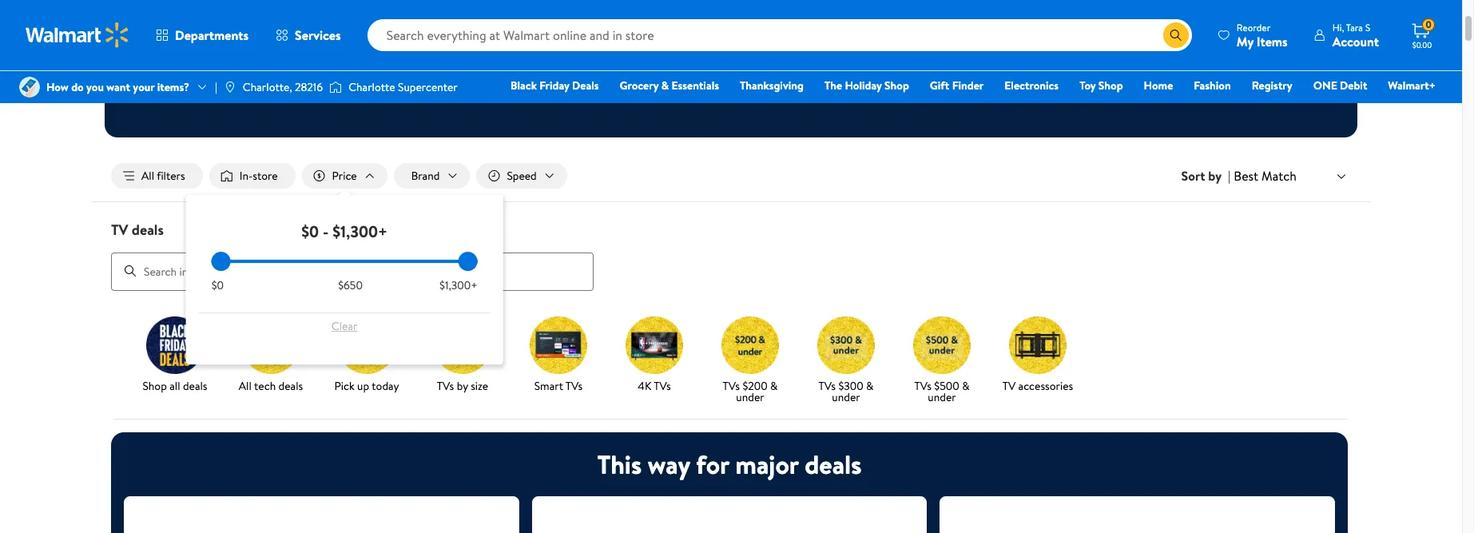 Task type: locate. For each thing, give the bounding box(es) containing it.
sort by |
[[1182, 167, 1231, 185]]

pick up today link
[[325, 316, 408, 395]]

fashion link
[[1187, 77, 1239, 94]]

departments
[[175, 26, 249, 44]]

charlotte, 28216
[[243, 79, 323, 95]]

 image
[[329, 79, 342, 95], [224, 81, 236, 94]]

tv for tv deals
[[111, 220, 128, 240]]

best match button
[[1231, 165, 1352, 186]]

under for $200
[[737, 389, 765, 405]]

1 vertical spatial all
[[239, 378, 252, 394]]

3 under from the left
[[928, 389, 957, 405]]

under down tvs $500 & under image
[[928, 389, 957, 405]]

toy shop
[[1080, 78, 1124, 94]]

 image for charlotte, 28216
[[224, 81, 236, 94]]

1 vertical spatial $0
[[212, 277, 224, 293]]

checks.
[[724, 87, 754, 101]]

|
[[215, 79, 217, 95], [1229, 167, 1231, 185]]

shop all deals link
[[133, 316, 217, 395]]

| right items?
[[215, 79, 217, 95]]

under down tvs $200 & under 'image'
[[737, 389, 765, 405]]

tvs $200 & under image
[[722, 316, 779, 374]]

| left best
[[1229, 167, 1231, 185]]

gift finder link
[[923, 77, 991, 94]]

under down tvs $300 & under 'image'
[[832, 389, 861, 405]]

4k
[[638, 378, 652, 394]]

deals up search image
[[132, 220, 164, 240]]

tvs left size
[[437, 378, 454, 394]]

2 horizontal spatial under
[[928, 389, 957, 405]]

items
[[1257, 32, 1288, 50]]

by inside sort and filter section element
[[1209, 167, 1222, 185]]

deals inside search box
[[132, 220, 164, 240]]

6 tvs from the left
[[915, 378, 932, 394]]

deals right all
[[183, 378, 207, 394]]

2 under from the left
[[832, 389, 861, 405]]

smart
[[535, 378, 564, 394]]

my
[[1237, 32, 1254, 50]]

s
[[1366, 20, 1371, 34]]

& for tvs $200 & under
[[771, 378, 778, 394]]

search image
[[124, 265, 137, 278]]

home link
[[1137, 77, 1181, 94]]

tvs for tvs $500 & under
[[915, 378, 932, 394]]

4k tvs image
[[626, 316, 683, 374]]

1 horizontal spatial all
[[239, 378, 252, 394]]

tvs inside tvs $500 & under
[[915, 378, 932, 394]]

0 horizontal spatial  image
[[224, 81, 236, 94]]

under inside tvs $200 & under
[[737, 389, 765, 405]]

& right $200
[[771, 378, 778, 394]]

all
[[141, 168, 154, 184], [239, 378, 252, 394]]

shop
[[885, 78, 910, 94], [1099, 78, 1124, 94], [143, 378, 167, 394]]

0 horizontal spatial by
[[457, 378, 468, 394]]

toy
[[1080, 78, 1096, 94]]

$1300 range field
[[212, 260, 478, 263]]

tvs inside tvs $300 & under
[[819, 378, 836, 394]]

pick up today
[[335, 378, 399, 394]]

walmart+ link
[[1382, 77, 1444, 94]]

0 horizontal spatial |
[[215, 79, 217, 95]]

major
[[736, 447, 799, 482]]

1 horizontal spatial tv
[[1003, 378, 1016, 394]]

$1,300+ up $0 range field
[[333, 221, 388, 242]]

$0
[[301, 221, 319, 242], [212, 277, 224, 293]]

fashion
[[1195, 78, 1232, 94]]

shop all deals
[[143, 378, 207, 394]]

it!
[[862, 47, 880, 74]]

0 vertical spatial $0
[[301, 221, 319, 242]]

0 vertical spatial tv
[[111, 220, 128, 240]]

& right the $300
[[867, 378, 874, 394]]

your
[[133, 79, 155, 95]]

limited quantities. while supplies last. no rain checks. select items may not be available in-store.
[[534, 87, 929, 101]]

2 tvs from the left
[[566, 378, 583, 394]]

supplies
[[637, 87, 670, 101]]

0 vertical spatial all
[[141, 168, 154, 184]]

last.
[[672, 87, 689, 101]]

savings.
[[617, 47, 683, 74]]

how do you want your items?
[[46, 79, 189, 95]]

this
[[598, 447, 642, 482]]

| inside sort and filter section element
[[1229, 167, 1231, 185]]

all left filters
[[141, 168, 154, 184]]

select
[[756, 87, 782, 101]]

under inside tvs $300 & under
[[832, 389, 861, 405]]

tvs by size link
[[421, 316, 504, 395]]

0 horizontal spatial all
[[141, 168, 154, 184]]

how
[[46, 79, 69, 95]]

& right $500
[[963, 378, 970, 394]]

tvs $300 & under link
[[805, 316, 888, 406]]

1 vertical spatial by
[[457, 378, 468, 394]]

1 horizontal spatial under
[[832, 389, 861, 405]]

by right sort
[[1209, 167, 1222, 185]]

tv
[[111, 220, 128, 240], [1003, 378, 1016, 394]]

one debit
[[1314, 78, 1368, 94]]

4 tvs from the left
[[723, 378, 740, 394]]

one
[[1314, 78, 1338, 94]]

TV deals search field
[[92, 220, 1371, 291]]

1 horizontal spatial |
[[1229, 167, 1231, 185]]

all tech deals link
[[229, 316, 313, 395]]

brand
[[411, 168, 440, 184]]

0 horizontal spatial $0
[[212, 277, 224, 293]]

walmart black friday deals for days image
[[584, 0, 879, 28]]

all
[[170, 378, 180, 394]]

tvs right smart
[[566, 378, 583, 394]]

the holiday shop link
[[818, 77, 917, 94]]

under inside tvs $500 & under
[[928, 389, 957, 405]]

all for all tech deals
[[239, 378, 252, 394]]

tvs left $200
[[723, 378, 740, 394]]

1 horizontal spatial shop
[[885, 78, 910, 94]]

gift
[[930, 78, 950, 94]]

one debit link
[[1307, 77, 1375, 94]]

0 vertical spatial by
[[1209, 167, 1222, 185]]

deals
[[132, 220, 164, 240], [183, 378, 207, 394], [279, 378, 303, 394], [805, 447, 862, 482]]

for
[[696, 447, 730, 482]]

$1,300+ up tvs by size image
[[440, 277, 478, 293]]

by
[[1209, 167, 1222, 185], [457, 378, 468, 394]]

5 tvs from the left
[[819, 378, 836, 394]]

tv inside search box
[[111, 220, 128, 240]]

friday
[[540, 78, 570, 94]]

1 vertical spatial tv
[[1003, 378, 1016, 394]]

tvs right 4k
[[654, 378, 671, 394]]

1 vertical spatial $1,300+
[[440, 277, 478, 293]]

all inside button
[[141, 168, 154, 184]]

all tech deals image
[[242, 316, 300, 374]]

tvs for tvs $300 & under
[[819, 378, 836, 394]]

$0.00
[[1413, 39, 1433, 50]]

search icon image
[[1170, 29, 1183, 42]]

 image
[[19, 77, 40, 98]]

$1,300+
[[333, 221, 388, 242], [440, 277, 478, 293]]

deals right tech
[[279, 378, 303, 394]]

tara
[[1347, 20, 1364, 34]]

 image right 28216
[[329, 79, 342, 95]]

 image left 'charlotte,'
[[224, 81, 236, 94]]

supercenter
[[398, 79, 458, 95]]

may
[[809, 87, 826, 101]]

0 $0.00
[[1413, 18, 1433, 50]]

0 horizontal spatial tv
[[111, 220, 128, 240]]

0 horizontal spatial under
[[737, 389, 765, 405]]

tvs
[[437, 378, 454, 394], [566, 378, 583, 394], [654, 378, 671, 394], [723, 378, 740, 394], [819, 378, 836, 394], [915, 378, 932, 394]]

& inside tvs $500 & under
[[963, 378, 970, 394]]

tv inside "link"
[[1003, 378, 1016, 394]]

1 tvs from the left
[[437, 378, 454, 394]]

tv left accessories
[[1003, 378, 1016, 394]]

$500
[[935, 378, 960, 394]]

& for tvs $500 & under
[[963, 378, 970, 394]]

1 horizontal spatial $0
[[301, 221, 319, 242]]

shop inside "link"
[[1099, 78, 1124, 94]]

quantities.
[[567, 87, 609, 101]]

0 horizontal spatial $1,300+
[[333, 221, 388, 242]]

departments button
[[142, 16, 262, 54]]

1 vertical spatial |
[[1229, 167, 1231, 185]]

sort
[[1182, 167, 1206, 185]]

toy shop link
[[1073, 77, 1131, 94]]

reorder
[[1237, 20, 1271, 34]]

by for sort
[[1209, 167, 1222, 185]]

Search in TV deals search field
[[111, 252, 594, 291]]

tvs $300 & under
[[819, 378, 874, 405]]

tvs inside tvs $200 & under
[[723, 378, 740, 394]]

grocery & essentials
[[620, 78, 719, 94]]

tv for tv accessories
[[1003, 378, 1016, 394]]

 image for charlotte supercenter
[[329, 79, 342, 95]]

by left size
[[457, 378, 468, 394]]

tvs $500 & under link
[[901, 316, 984, 406]]

tv up search image
[[111, 220, 128, 240]]

pick
[[335, 378, 355, 394]]

not
[[829, 87, 843, 101]]

& inside tvs $200 & under
[[771, 378, 778, 394]]

walmart image
[[26, 22, 130, 48]]

filters
[[157, 168, 185, 184]]

1 horizontal spatial $1,300+
[[440, 277, 478, 293]]

clear
[[332, 318, 358, 334]]

speed button
[[477, 163, 567, 189]]

1 horizontal spatial  image
[[329, 79, 342, 95]]

& inside tvs $300 & under
[[867, 378, 874, 394]]

all left tech
[[239, 378, 252, 394]]

tvs left $500
[[915, 378, 932, 394]]

1 under from the left
[[737, 389, 765, 405]]

tvs left the $300
[[819, 378, 836, 394]]

black friday deals
[[511, 78, 599, 94]]

all filters button
[[111, 163, 203, 189]]

tvs $300 & under image
[[818, 316, 875, 374]]

2 horizontal spatial shop
[[1099, 78, 1124, 94]]

registry
[[1252, 78, 1293, 94]]

1 horizontal spatial by
[[1209, 167, 1222, 185]]



Task type: describe. For each thing, give the bounding box(es) containing it.
-
[[323, 221, 329, 242]]

electronics link
[[998, 77, 1067, 94]]

while
[[612, 87, 635, 101]]

4k tvs
[[638, 378, 671, 394]]

best
[[1235, 167, 1259, 185]]

gift finder
[[930, 78, 984, 94]]

28216
[[295, 79, 323, 95]]

$650
[[338, 277, 363, 293]]

clear button
[[212, 313, 478, 339]]

smart tvs image
[[530, 316, 588, 374]]

shop all deals image
[[146, 316, 204, 374]]

items?
[[157, 79, 189, 95]]

price
[[332, 168, 357, 184]]

sort and filter section element
[[92, 150, 1371, 202]]

epic
[[577, 47, 613, 74]]

miss
[[820, 47, 857, 74]]

don't
[[769, 47, 816, 74]]

tv mounts image
[[1010, 316, 1067, 374]]

$0 for $0 - $1,300+
[[301, 221, 319, 242]]

in-
[[240, 168, 253, 184]]

0 vertical spatial |
[[215, 79, 217, 95]]

tv accessories link
[[997, 316, 1080, 395]]

$0 - $1,300+
[[301, 221, 388, 242]]

no
[[691, 87, 703, 101]]

store
[[253, 168, 278, 184]]

electronics
[[1005, 78, 1059, 94]]

the holiday shop
[[825, 78, 910, 94]]

under for $300
[[832, 389, 861, 405]]

want
[[107, 79, 130, 95]]

grocery
[[620, 78, 659, 94]]

tvs by size image
[[434, 316, 492, 374]]

debit
[[1341, 78, 1368, 94]]

available
[[858, 87, 893, 101]]

tv deals
[[111, 220, 164, 240]]

you
[[86, 79, 104, 95]]

$0 for $0
[[212, 277, 224, 293]]

this way for major deals
[[598, 447, 862, 482]]

tvs $200 & under
[[723, 378, 778, 405]]

finder
[[953, 78, 984, 94]]

do
[[71, 79, 84, 95]]

under for $500
[[928, 389, 957, 405]]

all for all filters
[[141, 168, 154, 184]]

essentials
[[672, 78, 719, 94]]

tvs by size
[[437, 378, 489, 394]]

services button
[[262, 16, 355, 54]]

items
[[784, 87, 807, 101]]

tvs $500 & under
[[915, 378, 970, 405]]

0 vertical spatial $1,300+
[[333, 221, 388, 242]]

deals
[[572, 78, 599, 94]]

black friday deals link
[[504, 77, 606, 94]]

up
[[357, 378, 369, 394]]

rain
[[706, 87, 721, 101]]

0
[[1426, 18, 1432, 31]]

today
[[372, 378, 399, 394]]

home
[[1144, 78, 1174, 94]]

tvs for tvs $200 & under
[[723, 378, 740, 394]]

in-store button
[[209, 163, 295, 189]]

0 horizontal spatial shop
[[143, 378, 167, 394]]

hi,
[[1333, 20, 1345, 34]]

$0 range field
[[212, 260, 478, 263]]

by for tvs
[[457, 378, 468, 394]]

walmart+
[[1389, 78, 1437, 94]]

& for tvs $300 & under
[[867, 378, 874, 394]]

tvs for tvs by size
[[437, 378, 454, 394]]

charlotte supercenter
[[349, 79, 458, 95]]

services
[[295, 26, 341, 44]]

the
[[825, 78, 843, 94]]

tech
[[254, 378, 276, 394]]

& left last. on the left top of the page
[[662, 78, 669, 94]]

thanksgiving link
[[733, 77, 811, 94]]

3 tvs from the left
[[654, 378, 671, 394]]

match
[[1262, 167, 1297, 185]]

price button
[[302, 163, 387, 189]]

tvs $200 & under link
[[709, 316, 792, 406]]

Search search field
[[367, 19, 1193, 51]]

epic savings. top gifts. don't miss it!
[[577, 47, 880, 74]]

pick up today image
[[338, 316, 396, 374]]

brand button
[[394, 163, 470, 189]]

reorder my items
[[1237, 20, 1288, 50]]

in-store
[[240, 168, 278, 184]]

gifts.
[[721, 47, 764, 74]]

tvs $500 & under image
[[914, 316, 971, 374]]

tv accessories
[[1003, 378, 1074, 394]]

in-
[[895, 87, 906, 101]]

account
[[1333, 32, 1380, 50]]

top
[[687, 47, 716, 74]]

Walmart Site-Wide search field
[[367, 19, 1193, 51]]

all filters
[[141, 168, 185, 184]]

hi, tara s account
[[1333, 20, 1380, 50]]

deals right the major
[[805, 447, 862, 482]]

holiday
[[845, 78, 882, 94]]

size
[[471, 378, 489, 394]]



Task type: vqa. For each thing, say whether or not it's contained in the screenshot.
the by to the top
yes



